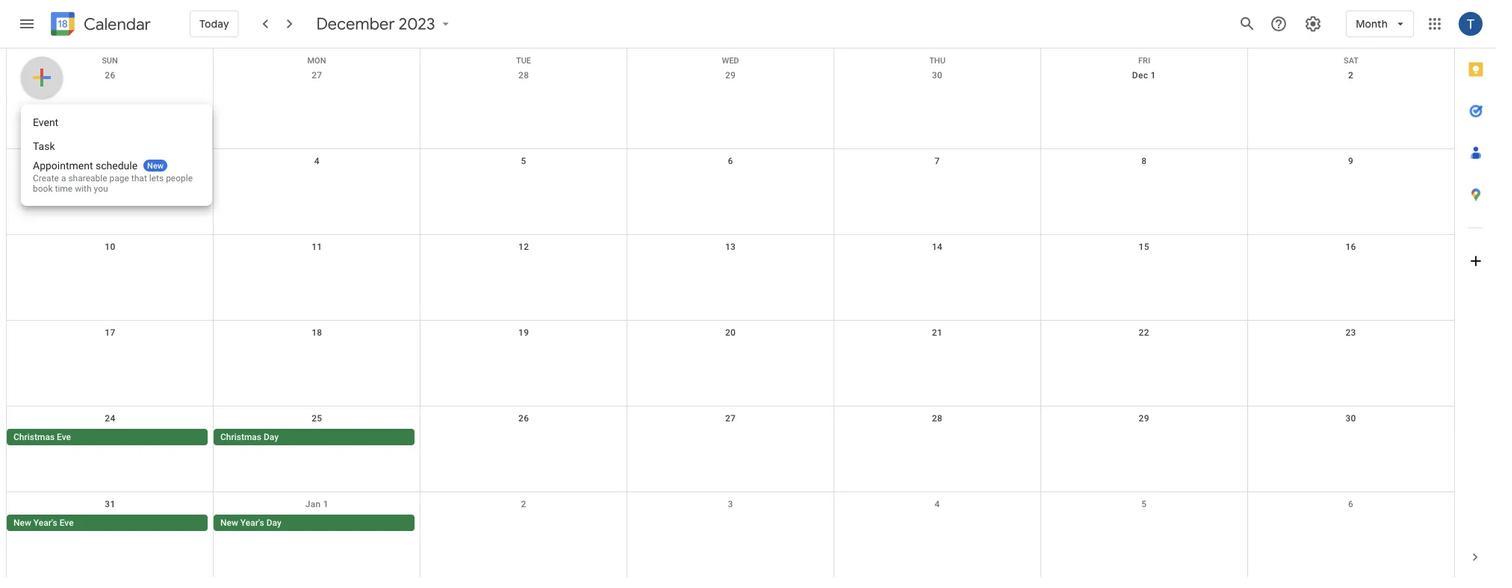 Task type: vqa. For each thing, say whether or not it's contained in the screenshot.


Task type: locate. For each thing, give the bounding box(es) containing it.
1 year's from the left
[[34, 518, 57, 529]]

25
[[312, 414, 322, 424]]

0 horizontal spatial 5
[[521, 156, 526, 167]]

1 horizontal spatial 5
[[1142, 500, 1147, 510]]

create
[[33, 173, 59, 184]]

0 horizontal spatial new
[[13, 518, 31, 529]]

1 horizontal spatial 4
[[935, 500, 940, 510]]

1 vertical spatial 30
[[1346, 414, 1356, 424]]

6
[[728, 156, 733, 167], [1348, 500, 1354, 510]]

1 vertical spatial 2
[[521, 500, 526, 510]]

5
[[521, 156, 526, 167], [1142, 500, 1147, 510]]

a
[[61, 173, 66, 184]]

year's inside new year's day button
[[240, 518, 264, 529]]

1 horizontal spatial 29
[[1139, 414, 1149, 424]]

6 row from the top
[[7, 407, 1454, 493]]

christmas for christmas day
[[220, 433, 261, 443]]

christmas eve
[[13, 433, 71, 443]]

1 horizontal spatial 6
[[1348, 500, 1354, 510]]

0 vertical spatial 29
[[725, 70, 736, 81]]

0 horizontal spatial 2
[[521, 500, 526, 510]]

row containing 17
[[7, 321, 1454, 407]]

27
[[312, 70, 322, 81], [725, 414, 736, 424]]

0 horizontal spatial 26
[[105, 70, 115, 81]]

0 vertical spatial 1
[[1151, 70, 1156, 81]]

3 row from the top
[[7, 149, 1454, 235]]

31
[[105, 500, 115, 510]]

new year's day
[[220, 518, 281, 529]]

16
[[1346, 242, 1356, 252]]

new year's eve
[[13, 518, 74, 529]]

0 horizontal spatial year's
[[34, 518, 57, 529]]

tab list
[[1455, 49, 1496, 537]]

0 horizontal spatial 29
[[725, 70, 736, 81]]

17
[[105, 328, 115, 338]]

7 row from the top
[[7, 493, 1454, 579]]

1 horizontal spatial christmas
[[220, 433, 261, 443]]

0 horizontal spatial 30
[[932, 70, 943, 81]]

0 vertical spatial 6
[[728, 156, 733, 167]]

2023
[[399, 13, 435, 34]]

1 for dec 1
[[1151, 70, 1156, 81]]

0 horizontal spatial 4
[[314, 156, 320, 167]]

grid containing 26
[[6, 49, 1454, 579]]

1 vertical spatial 5
[[1142, 500, 1147, 510]]

new
[[147, 161, 164, 170], [13, 518, 31, 529], [220, 518, 238, 529]]

1 horizontal spatial 1
[[1151, 70, 1156, 81]]

0 vertical spatial day
[[264, 433, 279, 443]]

0 horizontal spatial 6
[[728, 156, 733, 167]]

9
[[1348, 156, 1354, 167]]

grid
[[6, 49, 1454, 579]]

0 vertical spatial 27
[[312, 70, 322, 81]]

year's for eve
[[34, 518, 57, 529]]

1
[[1151, 70, 1156, 81], [323, 500, 329, 510]]

day
[[264, 433, 279, 443], [266, 518, 281, 529]]

4 row from the top
[[7, 235, 1454, 321]]

1 vertical spatial 28
[[932, 414, 943, 424]]

0 horizontal spatial christmas
[[13, 433, 55, 443]]

2 horizontal spatial new
[[220, 518, 238, 529]]

0 vertical spatial 28
[[518, 70, 529, 81]]

0 vertical spatial 3
[[107, 156, 113, 167]]

2 year's from the left
[[240, 518, 264, 529]]

new for new
[[147, 161, 164, 170]]

0 vertical spatial eve
[[57, 433, 71, 443]]

2 christmas from the left
[[220, 433, 261, 443]]

30
[[932, 70, 943, 81], [1346, 414, 1356, 424]]

eve
[[57, 433, 71, 443], [60, 518, 74, 529]]

cell
[[420, 430, 627, 447], [834, 430, 1041, 447], [1041, 430, 1248, 447], [1248, 430, 1454, 447], [420, 515, 627, 533], [834, 515, 1041, 533], [1041, 515, 1248, 533], [1248, 515, 1454, 533]]

row containing 3
[[7, 149, 1454, 235]]

0 horizontal spatial 1
[[323, 500, 329, 510]]

15
[[1139, 242, 1149, 252]]

1 vertical spatial 1
[[323, 500, 329, 510]]

1 christmas from the left
[[13, 433, 55, 443]]

page
[[109, 173, 129, 184]]

10
[[105, 242, 115, 252]]

2
[[1348, 70, 1354, 81], [521, 500, 526, 510]]

1 vertical spatial 27
[[725, 414, 736, 424]]

sun
[[102, 56, 118, 65]]

wed
[[722, 56, 739, 65]]

people
[[166, 173, 193, 184]]

row containing sun
[[7, 49, 1454, 65]]

christmas day
[[220, 433, 279, 443]]

26
[[105, 70, 115, 81], [518, 414, 529, 424]]

new for new year's day
[[220, 518, 238, 529]]

1 right the "jan"
[[323, 500, 329, 510]]

1 horizontal spatial 2
[[1348, 70, 1354, 81]]

sat
[[1344, 56, 1359, 65]]

december 2023
[[317, 13, 435, 34]]

task
[[33, 140, 55, 152]]

1 vertical spatial 4
[[935, 500, 940, 510]]

christmas
[[13, 433, 55, 443], [220, 433, 261, 443]]

year's inside new year's eve button
[[34, 518, 57, 529]]

29
[[725, 70, 736, 81], [1139, 414, 1149, 424]]

you
[[94, 184, 108, 194]]

0 vertical spatial 4
[[314, 156, 320, 167]]

lets
[[149, 173, 164, 184]]

new year's eve button
[[7, 515, 208, 532]]

0 vertical spatial 30
[[932, 70, 943, 81]]

2 row from the top
[[7, 63, 1454, 149]]

13
[[725, 242, 736, 252]]

create a shareable page that lets people book time with you
[[33, 173, 193, 194]]

0 vertical spatial 5
[[521, 156, 526, 167]]

1 vertical spatial 26
[[518, 414, 529, 424]]

1 horizontal spatial year's
[[240, 518, 264, 529]]

year's
[[34, 518, 57, 529], [240, 518, 264, 529]]

1 horizontal spatial new
[[147, 161, 164, 170]]

december
[[317, 13, 395, 34]]

1 right dec
[[1151, 70, 1156, 81]]

schedule
[[96, 159, 138, 172]]

dec
[[1132, 70, 1148, 81]]

4
[[314, 156, 320, 167], [935, 500, 940, 510]]

3
[[107, 156, 113, 167], [728, 500, 733, 510]]

1 vertical spatial 29
[[1139, 414, 1149, 424]]

1 horizontal spatial 26
[[518, 414, 529, 424]]

0 horizontal spatial 28
[[518, 70, 529, 81]]

28
[[518, 70, 529, 81], [932, 414, 943, 424]]

row
[[7, 49, 1454, 65], [7, 63, 1454, 149], [7, 149, 1454, 235], [7, 235, 1454, 321], [7, 321, 1454, 407], [7, 407, 1454, 493], [7, 493, 1454, 579]]

5 row from the top
[[7, 321, 1454, 407]]

today button
[[190, 6, 239, 42]]

1 vertical spatial 3
[[728, 500, 733, 510]]

0 horizontal spatial 3
[[107, 156, 113, 167]]

0 vertical spatial 2
[[1348, 70, 1354, 81]]

1 row from the top
[[7, 49, 1454, 65]]



Task type: describe. For each thing, give the bounding box(es) containing it.
row containing 31
[[7, 493, 1454, 579]]

year's for day
[[240, 518, 264, 529]]

tue
[[516, 56, 531, 65]]

jan 1
[[305, 500, 329, 510]]

month
[[1356, 17, 1388, 31]]

row containing 26
[[7, 63, 1454, 149]]

21
[[932, 328, 943, 338]]

1 vertical spatial day
[[266, 518, 281, 529]]

support image
[[1270, 15, 1288, 33]]

calendar element
[[48, 9, 151, 42]]

23
[[1346, 328, 1356, 338]]

appointment
[[33, 159, 93, 172]]

appointment schedule
[[33, 159, 138, 172]]

today
[[199, 17, 229, 31]]

14
[[932, 242, 943, 252]]

jan
[[305, 500, 321, 510]]

christmas day button
[[214, 430, 414, 446]]

december 2023 button
[[311, 13, 459, 34]]

thu
[[929, 56, 946, 65]]

1 vertical spatial 6
[[1348, 500, 1354, 510]]

main drawer image
[[18, 15, 36, 33]]

month button
[[1346, 6, 1414, 42]]

24
[[105, 414, 115, 424]]

that
[[131, 173, 147, 184]]

row containing 10
[[7, 235, 1454, 321]]

dec 1
[[1132, 70, 1156, 81]]

shareable
[[68, 173, 107, 184]]

christmas for christmas eve
[[13, 433, 55, 443]]

1 horizontal spatial 30
[[1346, 414, 1356, 424]]

1 for jan 1
[[323, 500, 329, 510]]

19
[[518, 328, 529, 338]]

1 horizontal spatial 27
[[725, 414, 736, 424]]

with
[[75, 184, 92, 194]]

1 horizontal spatial 3
[[728, 500, 733, 510]]

8
[[1142, 156, 1147, 167]]

0 vertical spatial 26
[[105, 70, 115, 81]]

22
[[1139, 328, 1149, 338]]

fri
[[1138, 56, 1150, 65]]

11
[[312, 242, 322, 252]]

1 vertical spatial eve
[[60, 518, 74, 529]]

0 horizontal spatial 27
[[312, 70, 322, 81]]

20
[[725, 328, 736, 338]]

settings menu image
[[1304, 15, 1322, 33]]

row containing 24
[[7, 407, 1454, 493]]

new year's day button
[[214, 515, 414, 532]]

mon
[[307, 56, 326, 65]]

time
[[55, 184, 73, 194]]

7
[[935, 156, 940, 167]]

calendar heading
[[81, 14, 151, 35]]

12
[[518, 242, 529, 252]]

event
[[33, 116, 58, 128]]

christmas eve button
[[7, 430, 208, 446]]

1 horizontal spatial 28
[[932, 414, 943, 424]]

calendar
[[84, 14, 151, 35]]

book
[[33, 184, 53, 194]]

new for new year's eve
[[13, 518, 31, 529]]

18
[[312, 328, 322, 338]]



